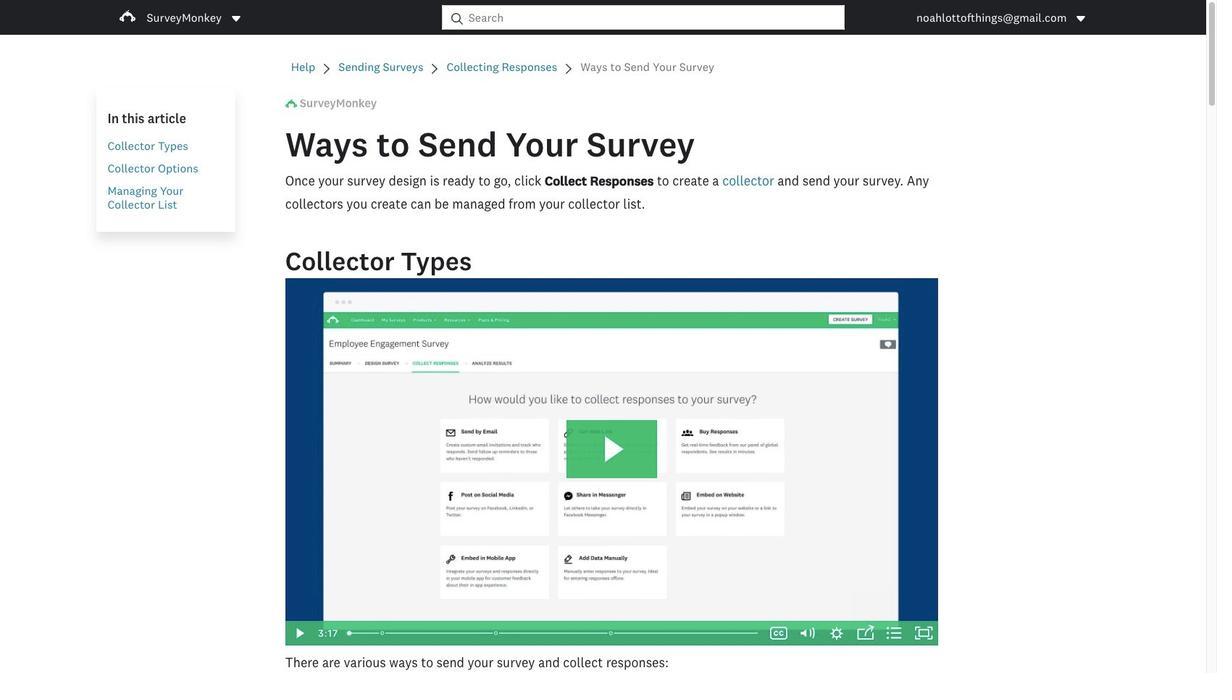 Task type: locate. For each thing, give the bounding box(es) containing it.
Search text field
[[463, 6, 845, 29]]

chapter markers toolbar
[[349, 621, 758, 646]]

video element
[[286, 278, 939, 646]]

open image inside image
[[1078, 16, 1086, 21]]

open image
[[231, 13, 242, 24], [232, 16, 241, 21], [1078, 16, 1086, 21]]



Task type: vqa. For each thing, say whether or not it's contained in the screenshot.
Chapter Markers TOOLBAR
yes



Task type: describe. For each thing, give the bounding box(es) containing it.
open image
[[1076, 13, 1088, 24]]

playbar slider
[[338, 621, 765, 646]]

search image
[[452, 13, 463, 24]]

search image
[[452, 13, 463, 24]]



